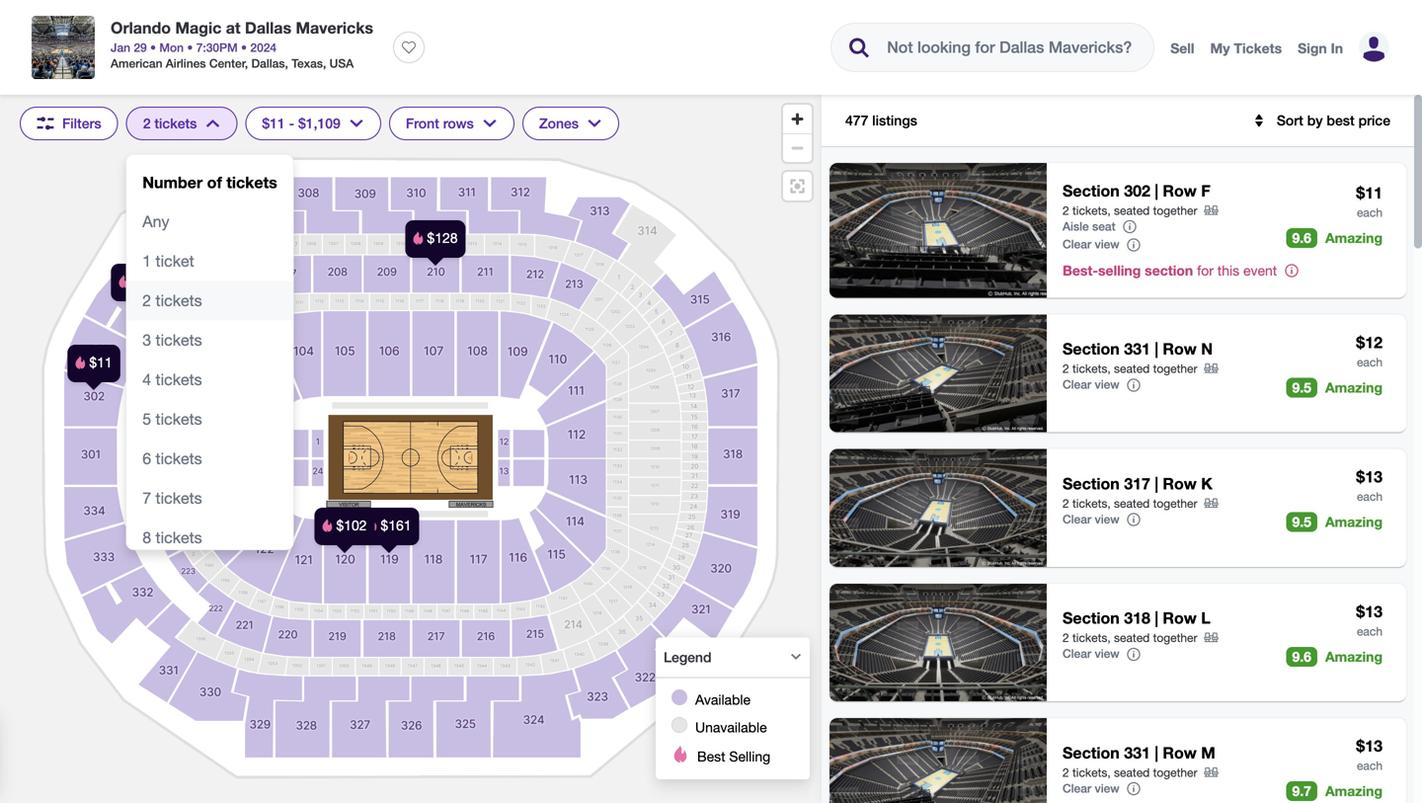 Task type: locate. For each thing, give the bounding box(es) containing it.
0 vertical spatial 9.6
[[1292, 230, 1312, 246]]

row left f
[[1163, 181, 1197, 200]]

2 tickets up 3 tickets
[[142, 291, 202, 310]]

view for | row k
[[1095, 512, 1120, 526]]

together for | row f
[[1153, 203, 1198, 217]]

2 tickets , seated together
[[1063, 203, 1198, 217], [1063, 362, 1198, 376], [1063, 496, 1198, 510], [1063, 631, 1198, 645], [1063, 765, 1198, 779]]

view from seat image for section 331 | row n
[[830, 314, 1047, 432]]

2 down section 331 | row n
[[1063, 362, 1069, 376]]

4 view from seat image from the top
[[830, 584, 1047, 701]]

amazing for section 331 | row n
[[1325, 379, 1383, 395]]

2 down section 331 | row m
[[1063, 765, 1069, 779]]

0 horizontal spatial tooltip image
[[1126, 237, 1142, 253]]

2 tickets , seated together down 317
[[1063, 496, 1198, 510]]

tooltip image up best-selling section
[[1126, 237, 1142, 253]]

tickets down 'section 318 | row l'
[[1073, 631, 1108, 645]]

seated down section 331 | row n
[[1114, 362, 1150, 376]]

5 clear view from the top
[[1063, 781, 1120, 795]]

, for section 318 | row l
[[1108, 631, 1111, 645]]

each
[[1357, 206, 1383, 219], [1357, 355, 1383, 369], [1357, 489, 1383, 503], [1357, 624, 1383, 638], [1357, 759, 1383, 772]]

2 2 tickets , seated together from the top
[[1063, 362, 1198, 376]]

3 seated from the top
[[1114, 496, 1150, 510]]

clear view down section 331 | row m
[[1063, 781, 1120, 795]]

seated down section 302 | row f
[[1114, 203, 1150, 217]]

2 9.6 from the top
[[1292, 648, 1312, 664]]

tickets right 5
[[156, 410, 202, 428]]

2 down section 317 | row k
[[1063, 496, 1069, 510]]

clear view
[[1063, 237, 1120, 251], [1063, 378, 1120, 391], [1063, 512, 1120, 526], [1063, 647, 1120, 660], [1063, 781, 1120, 795]]

section for section 331 | row m
[[1063, 743, 1120, 762]]

1 row from the top
[[1163, 181, 1197, 200]]

$11 for $11
[[1356, 183, 1383, 202]]

1 2 tickets , seated together from the top
[[1063, 203, 1198, 217]]

1 vertical spatial $13
[[1356, 602, 1383, 621]]

$11 inside button
[[262, 115, 285, 131]]

2 tickets , seated together for | row k
[[1063, 496, 1198, 510]]

clear view down section 317 | row k
[[1063, 512, 1120, 526]]

clear for section 331 | row n
[[1063, 378, 1092, 391]]

1 9.6 from the top
[[1292, 230, 1312, 246]]

tooltip image down 317
[[1126, 512, 1142, 528]]

clear view down aisle seat
[[1063, 237, 1120, 251]]

best-
[[1063, 262, 1098, 278]]

0 vertical spatial 331
[[1124, 339, 1151, 358]]

5 row from the top
[[1163, 743, 1197, 762]]

2 together from the top
[[1153, 362, 1198, 376]]

seated for | row m
[[1114, 765, 1150, 779]]

view from seat image for section 317 | row k
[[830, 449, 1047, 567]]

0 vertical spatial $11
[[262, 115, 285, 131]]

2
[[143, 115, 151, 131], [1063, 203, 1069, 217], [142, 291, 151, 310], [1063, 362, 1069, 376], [1063, 496, 1069, 510], [1063, 631, 1069, 645], [1063, 765, 1069, 779]]

event
[[1244, 262, 1277, 278]]

1 seated from the top
[[1114, 203, 1150, 217]]

5 seated from the top
[[1114, 765, 1150, 779]]

filters
[[62, 115, 101, 131]]

5 section from the top
[[1063, 743, 1120, 762]]

sort
[[1277, 112, 1304, 128]]

, for section 302 | row f
[[1108, 203, 1111, 217]]

3 amazing from the top
[[1325, 514, 1383, 530]]

clear down aisle
[[1063, 237, 1092, 251]]

1 vertical spatial tooltip image
[[1284, 263, 1300, 279]]

1 $13 from the top
[[1356, 467, 1383, 486]]

tickets right 4
[[156, 370, 202, 389]]

tickets right 8
[[156, 528, 202, 547]]

best-selling section
[[1063, 262, 1193, 278]]

clear down 'section 318 | row l'
[[1063, 647, 1092, 660]]

my
[[1210, 40, 1230, 56]]

477 listings
[[845, 112, 917, 128]]

map marker image
[[405, 220, 466, 258], [111, 264, 164, 301], [67, 345, 120, 382], [315, 508, 375, 545], [359, 508, 419, 545]]

section for section 302 | row f
[[1063, 181, 1120, 200]]

4 row from the top
[[1163, 609, 1197, 627]]

section for section 331 | row n
[[1063, 339, 1120, 358]]

1 clear view from the top
[[1063, 237, 1120, 251]]

$13 for | row m
[[1356, 736, 1383, 755]]

2 vertical spatial $13
[[1356, 736, 1383, 755]]

2 down 'section 318 | row l'
[[1063, 631, 1069, 645]]

view down 'section 318 | row l'
[[1095, 647, 1120, 660]]

9.6
[[1292, 230, 1312, 246], [1292, 648, 1312, 664]]

view
[[1095, 237, 1120, 251], [1095, 378, 1120, 391], [1095, 512, 1120, 526], [1095, 647, 1120, 660], [1095, 781, 1120, 795]]

29
[[134, 40, 147, 54]]

2 tickets up number
[[143, 115, 197, 131]]

jan
[[111, 40, 130, 54]]

mavericks
[[296, 18, 373, 37]]

3 $13 from the top
[[1356, 736, 1383, 755]]

together down section 302 | row f
[[1153, 203, 1198, 217]]

2 tickets , seated together for | row m
[[1063, 765, 1198, 779]]

seated for | row f
[[1114, 203, 1150, 217]]

row for m
[[1163, 743, 1197, 762]]

3 row from the top
[[1163, 474, 1197, 493]]

tooltip image for | row n
[[1126, 377, 1142, 393]]

, left dallas,
[[245, 56, 248, 70]]

dallas
[[245, 18, 291, 37]]

5 together from the top
[[1153, 765, 1198, 779]]

2 tickets
[[143, 115, 197, 131], [142, 291, 202, 310]]

tickets down ticket
[[156, 291, 202, 310]]

row for f
[[1163, 181, 1197, 200]]

seated for | row n
[[1114, 362, 1150, 376]]

, down section 331 | row n
[[1108, 362, 1111, 376]]

clear view for section 317 | row k
[[1063, 512, 1120, 526]]

•
[[150, 40, 156, 54], [187, 40, 193, 54], [241, 40, 247, 54]]

tooltip image for | row l
[[1126, 646, 1142, 662]]

0 horizontal spatial $11
[[262, 115, 285, 131]]

302
[[1124, 181, 1151, 200]]

2 clear view from the top
[[1063, 378, 1120, 391]]

seated
[[1114, 203, 1150, 217], [1114, 362, 1150, 376], [1114, 496, 1150, 510], [1114, 631, 1150, 645], [1114, 765, 1150, 779]]

• up the airlines
[[187, 40, 193, 54]]

unavailable
[[695, 719, 767, 735]]

row
[[1163, 181, 1197, 200], [1163, 339, 1197, 358], [1163, 474, 1197, 493], [1163, 609, 1197, 627], [1163, 743, 1197, 762]]

5 view from the top
[[1095, 781, 1120, 795]]

| left m
[[1155, 743, 1159, 762]]

, up "seat"
[[1108, 203, 1111, 217]]

magic
[[175, 18, 222, 37]]

sell
[[1171, 40, 1195, 56]]

view down section 331 | row m
[[1095, 781, 1120, 795]]

sign in link
[[1298, 40, 1343, 56]]

$11 down price
[[1356, 183, 1383, 202]]

1 each from the top
[[1357, 206, 1383, 219]]

331 left m
[[1124, 743, 1151, 762]]

5 | from the top
[[1155, 743, 1159, 762]]

each for k
[[1357, 489, 1383, 503]]

• left 2024
[[241, 40, 247, 54]]

sign
[[1298, 40, 1327, 56]]

| right 302
[[1155, 181, 1159, 200]]

view for | row l
[[1095, 647, 1120, 660]]

tickets up aisle seat
[[1073, 203, 1108, 217]]

1 vertical spatial 9.6
[[1292, 648, 1312, 664]]

tooltip image down 'section 318 | row l'
[[1126, 646, 1142, 662]]

2 view from seat image from the top
[[830, 314, 1047, 432]]

tickets down section 331 | row m
[[1073, 765, 1108, 779]]

1 amazing from the top
[[1325, 230, 1383, 246]]

together down section 317 | row k
[[1153, 496, 1198, 510]]

view down "seat"
[[1095, 237, 1120, 251]]

clear for section 318 | row l
[[1063, 647, 1092, 660]]

2 up aisle
[[1063, 203, 1069, 217]]

3 together from the top
[[1153, 496, 1198, 510]]

2 horizontal spatial •
[[241, 40, 247, 54]]

my tickets link
[[1210, 40, 1282, 56]]

$11 - $1,109
[[262, 115, 341, 131]]

4 | from the top
[[1155, 609, 1159, 627]]

1 vertical spatial 9.5
[[1292, 514, 1312, 530]]

front rows button
[[389, 107, 514, 140]]

clear down section 331 | row n
[[1063, 378, 1092, 391]]

2 331 from the top
[[1124, 743, 1151, 762]]

2 section from the top
[[1063, 339, 1120, 358]]

9.6 for $11
[[1292, 230, 1312, 246]]

seated down 317
[[1114, 496, 1150, 510]]

|
[[1155, 181, 1159, 200], [1155, 339, 1159, 358], [1155, 474, 1159, 493], [1155, 609, 1159, 627], [1155, 743, 1159, 762]]

1 horizontal spatial tooltip image
[[1284, 263, 1300, 279]]

2 2 tickets from the top
[[142, 291, 202, 310]]

clear down section 331 | row m
[[1063, 781, 1092, 795]]

view from seat image
[[830, 163, 1047, 298], [830, 314, 1047, 432], [830, 449, 1047, 567], [830, 584, 1047, 701], [830, 718, 1047, 803]]

1 horizontal spatial $11
[[1356, 183, 1383, 202]]

4 2 tickets , seated together from the top
[[1063, 631, 1198, 645]]

, down 'section 318 | row l'
[[1108, 631, 1111, 645]]

0 vertical spatial 2 tickets
[[143, 115, 197, 131]]

9.7
[[1292, 783, 1312, 799]]

1 • from the left
[[150, 40, 156, 54]]

| right the 318
[[1155, 609, 1159, 627]]

331 left n
[[1124, 339, 1151, 358]]

1 | from the top
[[1155, 181, 1159, 200]]

, for section 331 | row n
[[1108, 362, 1111, 376]]

tickets up number
[[154, 115, 197, 131]]

aisle
[[1063, 219, 1089, 233]]

2 tickets , seated together for | row n
[[1063, 362, 1198, 376]]

• right 29
[[150, 40, 156, 54]]

| left n
[[1155, 339, 1159, 358]]

2 view from the top
[[1095, 378, 1120, 391]]

1 2 tickets from the top
[[143, 115, 197, 131]]

clear view down 'section 318 | row l'
[[1063, 647, 1120, 660]]

3 view from seat image from the top
[[830, 449, 1047, 567]]

tickets down section 317 | row k
[[1073, 496, 1108, 510]]

Not looking for Dallas Mavericks? search field
[[871, 24, 1151, 71]]

tooltip image
[[1126, 237, 1142, 253], [1284, 263, 1300, 279]]

4 view from the top
[[1095, 647, 1120, 660]]

3 clear from the top
[[1063, 512, 1092, 526]]

row left m
[[1163, 743, 1197, 762]]

3 view from the top
[[1095, 512, 1120, 526]]

at
[[226, 18, 241, 37]]

4 seated from the top
[[1114, 631, 1150, 645]]

clear down section 317 | row k
[[1063, 512, 1092, 526]]

5 amazing from the top
[[1325, 783, 1383, 799]]

, down section 317 | row k
[[1108, 496, 1111, 510]]

amazing for section 302 | row f
[[1325, 230, 1383, 246]]

tooltip image down section 331 | row n
[[1126, 377, 1142, 393]]

2 down 'american'
[[143, 115, 151, 131]]

5 2 tickets , seated together from the top
[[1063, 765, 1198, 779]]

2 down 1
[[142, 291, 151, 310]]

filters button
[[20, 107, 118, 140]]

row left l
[[1163, 609, 1197, 627]]

zoom out image
[[783, 134, 812, 162]]

amazing
[[1325, 230, 1383, 246], [1325, 379, 1383, 395], [1325, 514, 1383, 530], [1325, 648, 1383, 664], [1325, 783, 1383, 799]]

tooltip image
[[1122, 219, 1138, 235], [1126, 377, 1142, 393], [1126, 512, 1142, 528], [1126, 646, 1142, 662], [1126, 781, 1142, 797]]

map region
[[0, 95, 822, 803]]

tickets right 3
[[156, 331, 202, 349]]

1 together from the top
[[1153, 203, 1198, 217]]

9.6 for $13
[[1292, 648, 1312, 664]]

, down section 331 | row m
[[1108, 765, 1111, 779]]

4 clear view from the top
[[1063, 647, 1120, 660]]

| for | row l
[[1155, 609, 1159, 627]]

orlando magic at dallas mavericks jan 29 • mon • 7:30pm • 2024 american airlines center , dallas, texas, usa
[[111, 18, 373, 70]]

1 9.5 from the top
[[1292, 379, 1312, 395]]

together for | row l
[[1153, 631, 1198, 645]]

tickets
[[1234, 40, 1282, 56]]

2 | from the top
[[1155, 339, 1159, 358]]

1 vertical spatial 331
[[1124, 743, 1151, 762]]

tooltip image for | row m
[[1126, 781, 1142, 797]]

number of tickets
[[142, 173, 277, 192]]

row left n
[[1163, 339, 1197, 358]]

331
[[1124, 339, 1151, 358], [1124, 743, 1151, 762]]

3 section from the top
[[1063, 474, 1120, 493]]

tickets
[[154, 115, 197, 131], [226, 173, 277, 192], [1073, 203, 1108, 217], [156, 291, 202, 310], [156, 331, 202, 349], [1073, 362, 1108, 376], [156, 370, 202, 389], [156, 410, 202, 428], [156, 449, 202, 468], [156, 489, 202, 507], [1073, 496, 1108, 510], [156, 528, 202, 547], [1073, 631, 1108, 645], [1073, 765, 1108, 779]]

section 331 | row m
[[1063, 743, 1216, 762]]

row left k
[[1163, 474, 1197, 493]]

tooltip image down section 331 | row m
[[1126, 781, 1142, 797]]

1 horizontal spatial •
[[187, 40, 193, 54]]

together for | row n
[[1153, 362, 1198, 376]]

4 clear from the top
[[1063, 647, 1092, 660]]

3 clear view from the top
[[1063, 512, 1120, 526]]

clear view for section 318 | row l
[[1063, 647, 1120, 660]]

together down section 331 | row n
[[1153, 362, 1198, 376]]

$11
[[262, 115, 285, 131], [1356, 183, 1383, 202]]

2 row from the top
[[1163, 339, 1197, 358]]

1 vertical spatial 2 tickets
[[142, 291, 202, 310]]

3 2 tickets , seated together from the top
[[1063, 496, 1198, 510]]

1 view from seat image from the top
[[830, 163, 1047, 298]]

section
[[1063, 181, 1120, 200], [1063, 339, 1120, 358], [1063, 474, 1120, 493], [1063, 609, 1120, 627], [1063, 743, 1120, 762]]

4 section from the top
[[1063, 609, 1120, 627]]

tickets right 7
[[156, 489, 202, 507]]

1 section from the top
[[1063, 181, 1120, 200]]

2 9.5 from the top
[[1292, 514, 1312, 530]]

this
[[1218, 262, 1240, 278]]

3 | from the top
[[1155, 474, 1159, 493]]

1 331 from the top
[[1124, 339, 1151, 358]]

2 tickets , seated together down section 331 | row n
[[1063, 362, 1198, 376]]

0 vertical spatial tooltip image
[[1126, 237, 1142, 253]]

5 view from seat image from the top
[[830, 718, 1047, 803]]

0 horizontal spatial •
[[150, 40, 156, 54]]

1 vertical spatial $11
[[1356, 183, 1383, 202]]

seated down section 331 | row m
[[1114, 765, 1150, 779]]

9.5
[[1292, 379, 1312, 395], [1292, 514, 1312, 530]]

k
[[1201, 474, 1213, 493]]

seated for | row k
[[1114, 496, 1150, 510]]

| right 317
[[1155, 474, 1159, 493]]

tooltip image right event
[[1284, 263, 1300, 279]]

,
[[245, 56, 248, 70], [1108, 203, 1111, 217], [1108, 362, 1111, 376], [1108, 496, 1111, 510], [1108, 631, 1111, 645], [1108, 765, 1111, 779]]

view for | row m
[[1095, 781, 1120, 795]]

3 each from the top
[[1357, 489, 1383, 503]]

2 amazing from the top
[[1325, 379, 1383, 395]]

view down section 317 | row k
[[1095, 512, 1120, 526]]

view from seat image for section 318 | row l
[[830, 584, 1047, 701]]

0 vertical spatial $13
[[1356, 467, 1383, 486]]

section for section 318 | row l
[[1063, 609, 1120, 627]]

4 each from the top
[[1357, 624, 1383, 638]]

clear view down section 331 | row n
[[1063, 378, 1120, 391]]

view down section 331 | row n
[[1095, 378, 1120, 391]]

4 amazing from the top
[[1325, 648, 1383, 664]]

clear for section 317 | row k
[[1063, 512, 1092, 526]]

2 clear from the top
[[1063, 378, 1092, 391]]

$11 left -
[[262, 115, 285, 131]]

amazing for section 317 | row k
[[1325, 514, 1383, 530]]

ticket
[[156, 252, 194, 270]]

8 tickets
[[142, 528, 202, 547]]

view from seat image for section 331 | row m
[[830, 718, 1047, 803]]

2 tickets , seated together down section 302 | row f
[[1063, 203, 1198, 217]]

2 tickets , seated together down section 331 | row m
[[1063, 765, 1198, 779]]

1 view from the top
[[1095, 237, 1120, 251]]

2 seated from the top
[[1114, 362, 1150, 376]]

f
[[1201, 181, 1211, 200]]

together down 'section 318 | row l'
[[1153, 631, 1198, 645]]

5 clear from the top
[[1063, 781, 1092, 795]]

2 tickets inside 2 tickets button
[[143, 115, 197, 131]]

, for section 317 | row k
[[1108, 496, 1111, 510]]

477
[[845, 112, 869, 128]]

0 vertical spatial 9.5
[[1292, 379, 1312, 395]]

view for | row n
[[1095, 378, 1120, 391]]

section for section 317 | row k
[[1063, 474, 1120, 493]]

2 tickets , seated together down 'section 318 | row l'
[[1063, 631, 1198, 645]]

airlines
[[166, 56, 206, 70]]

5 each from the top
[[1357, 759, 1383, 772]]

2 $13 from the top
[[1356, 602, 1383, 621]]

seated down 'section 318 | row l'
[[1114, 631, 1150, 645]]

row for k
[[1163, 474, 1197, 493]]

1 clear from the top
[[1063, 237, 1092, 251]]

4 together from the top
[[1153, 631, 1198, 645]]

together down section 331 | row m
[[1153, 765, 1198, 779]]

2 each from the top
[[1357, 355, 1383, 369]]



Task type: describe. For each thing, give the bounding box(es) containing it.
m
[[1201, 743, 1216, 762]]

$13 for | row k
[[1356, 467, 1383, 486]]

dallas mavericks tickets image
[[32, 16, 95, 79]]

together for | row m
[[1153, 765, 1198, 779]]

price
[[1359, 112, 1391, 128]]

rows
[[443, 115, 474, 131]]

tooltip image right "seat"
[[1122, 219, 1138, 235]]

amazing for section 331 | row m
[[1325, 783, 1383, 799]]

selling
[[729, 748, 771, 764]]

5
[[142, 410, 151, 428]]

of
[[207, 173, 222, 192]]

section 331 | row n
[[1063, 339, 1213, 358]]

front rows
[[406, 115, 474, 131]]

6 tickets
[[142, 449, 202, 468]]

2024
[[250, 40, 277, 54]]

2 inside button
[[143, 115, 151, 131]]

legend
[[664, 649, 712, 665]]

clear view for section 331 | row m
[[1063, 781, 1120, 795]]

texas,
[[292, 56, 326, 70]]

3 • from the left
[[241, 40, 247, 54]]

$11 - $1,109 button
[[245, 107, 381, 140]]

| for | row k
[[1155, 474, 1159, 493]]

tickets down section 331 | row n
[[1073, 362, 1108, 376]]

, inside orlando magic at dallas mavericks jan 29 • mon • 7:30pm • 2024 american airlines center , dallas, texas, usa
[[245, 56, 248, 70]]

listings
[[872, 112, 917, 128]]

-
[[289, 115, 294, 131]]

for this event
[[1197, 262, 1277, 278]]

7:30pm
[[196, 40, 238, 54]]

1 ticket
[[142, 252, 194, 270]]

best selling
[[697, 748, 771, 764]]

section 317 | row k
[[1063, 474, 1213, 493]]

sort by best price
[[1277, 112, 1391, 128]]

331 for | row m
[[1124, 743, 1151, 762]]

row for n
[[1163, 339, 1197, 358]]

each for m
[[1357, 759, 1383, 772]]

2 for section 317 | row k
[[1063, 496, 1069, 510]]

usa
[[330, 56, 354, 70]]

1
[[142, 252, 151, 270]]

tooltip image for | row k
[[1126, 512, 1142, 528]]

zones button
[[522, 107, 619, 140]]

amazing for section 318 | row l
[[1325, 648, 1383, 664]]

5 tickets
[[142, 410, 202, 428]]

best
[[1327, 112, 1355, 128]]

tickets right of
[[226, 173, 277, 192]]

mon
[[159, 40, 184, 54]]

sign in
[[1298, 40, 1343, 56]]

my tickets
[[1210, 40, 1282, 56]]

2 tickets , seated together for | row l
[[1063, 631, 1198, 645]]

dallas,
[[251, 56, 288, 70]]

orlando
[[111, 18, 171, 37]]

2 for section 318 | row l
[[1063, 631, 1069, 645]]

4 tickets
[[142, 370, 202, 389]]

section 318 | row l
[[1063, 609, 1211, 627]]

9.5 for $13
[[1292, 514, 1312, 530]]

together for | row k
[[1153, 496, 1198, 510]]

orlando magic at dallas mavericks link
[[111, 16, 373, 40]]

available
[[695, 691, 751, 708]]

2 for section 331 | row m
[[1063, 765, 1069, 779]]

8
[[142, 528, 151, 547]]

in
[[1331, 40, 1343, 56]]

2 • from the left
[[187, 40, 193, 54]]

331 for | row n
[[1124, 339, 1151, 358]]

4
[[142, 370, 151, 389]]

aisle seat
[[1063, 219, 1116, 233]]

zoom in image
[[783, 105, 812, 133]]

best
[[697, 748, 725, 764]]

clear for section 331 | row m
[[1063, 781, 1092, 795]]

7 tickets
[[142, 489, 202, 507]]

center
[[209, 56, 245, 70]]

section 302 | row f
[[1063, 181, 1211, 200]]

clear view for section 331 | row n
[[1063, 378, 1120, 391]]

9.5 for $12
[[1292, 379, 1312, 395]]

tickets right 6
[[156, 449, 202, 468]]

seat
[[1092, 219, 1116, 233]]

american airlines center link
[[111, 56, 245, 70]]

tooltip image for for this event
[[1284, 263, 1300, 279]]

317
[[1124, 474, 1151, 493]]

| for | row n
[[1155, 339, 1159, 358]]

each for l
[[1357, 624, 1383, 638]]

2 tickets , seated together for | row f
[[1063, 203, 1198, 217]]

tooltip image for clear view
[[1126, 237, 1142, 253]]

american
[[111, 56, 162, 70]]

section
[[1145, 262, 1193, 278]]

by
[[1307, 112, 1323, 128]]

318
[[1124, 609, 1151, 627]]

row for l
[[1163, 609, 1197, 627]]

6
[[142, 449, 151, 468]]

tickets inside button
[[154, 115, 197, 131]]

front
[[406, 115, 439, 131]]

$12
[[1356, 333, 1383, 351]]

sell link
[[1171, 40, 1195, 56]]

selling
[[1098, 262, 1141, 278]]

| for | row m
[[1155, 743, 1159, 762]]

| for | row f
[[1155, 181, 1159, 200]]

seated for | row l
[[1114, 631, 1150, 645]]

for
[[1197, 262, 1214, 278]]

l
[[1201, 609, 1211, 627]]

$1,109
[[298, 115, 341, 131]]

2 for section 302 | row f
[[1063, 203, 1069, 217]]

3
[[142, 331, 151, 349]]

$11 for $11 - $1,109
[[262, 115, 285, 131]]

any
[[142, 212, 169, 231]]

legend button
[[656, 638, 810, 677]]

n
[[1201, 339, 1213, 358]]

each for f
[[1357, 206, 1383, 219]]

2 for section 331 | row n
[[1063, 362, 1069, 376]]

$13 for | row l
[[1356, 602, 1383, 621]]

zones
[[539, 115, 579, 131]]

2 tickets button
[[126, 107, 237, 140]]

7
[[142, 489, 151, 507]]

number
[[142, 173, 203, 192]]

each for n
[[1357, 355, 1383, 369]]

3 tickets
[[142, 331, 202, 349]]

, for section 331 | row m
[[1108, 765, 1111, 779]]



Task type: vqa. For each thing, say whether or not it's contained in the screenshot.


